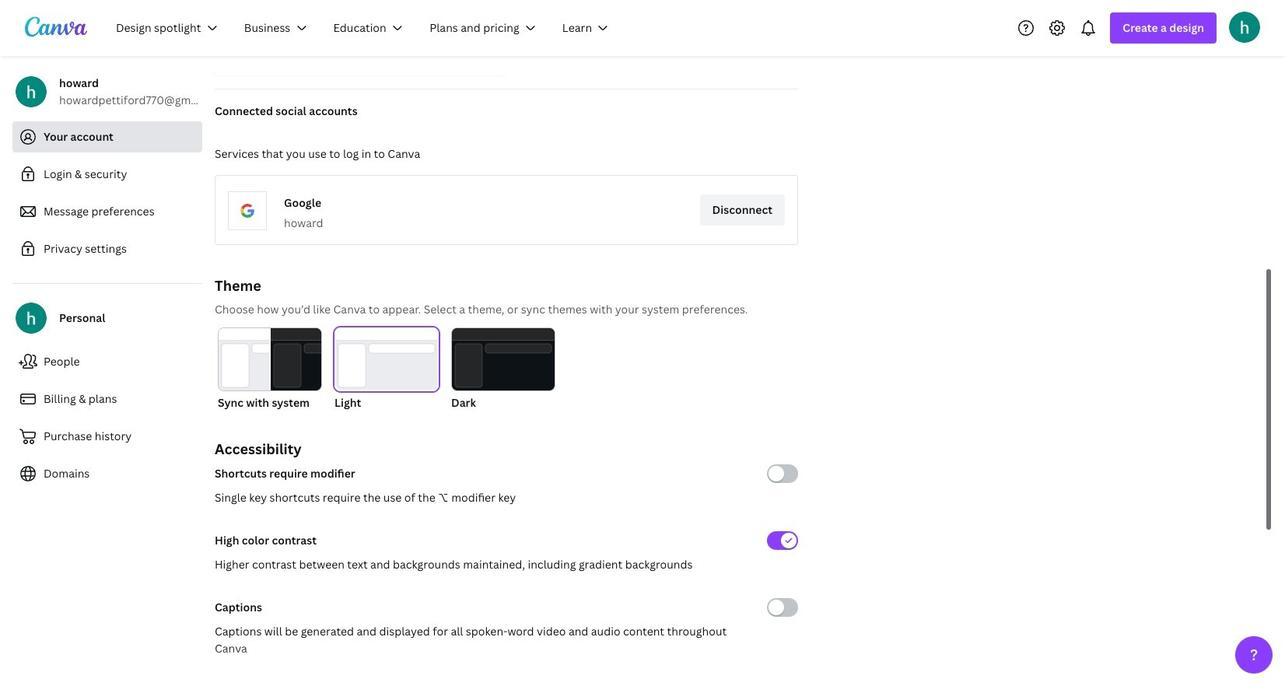 Task type: describe. For each thing, give the bounding box(es) containing it.
howard image
[[1230, 11, 1261, 42]]



Task type: locate. For each thing, give the bounding box(es) containing it.
top level navigation element
[[106, 12, 625, 44]]

Language: English (US) button
[[215, 45, 507, 76]]

None button
[[218, 328, 322, 412], [335, 328, 439, 412], [451, 328, 556, 412], [218, 328, 322, 412], [335, 328, 439, 412], [451, 328, 556, 412]]



Task type: vqa. For each thing, say whether or not it's contained in the screenshot.
Top level navigation "element"
yes



